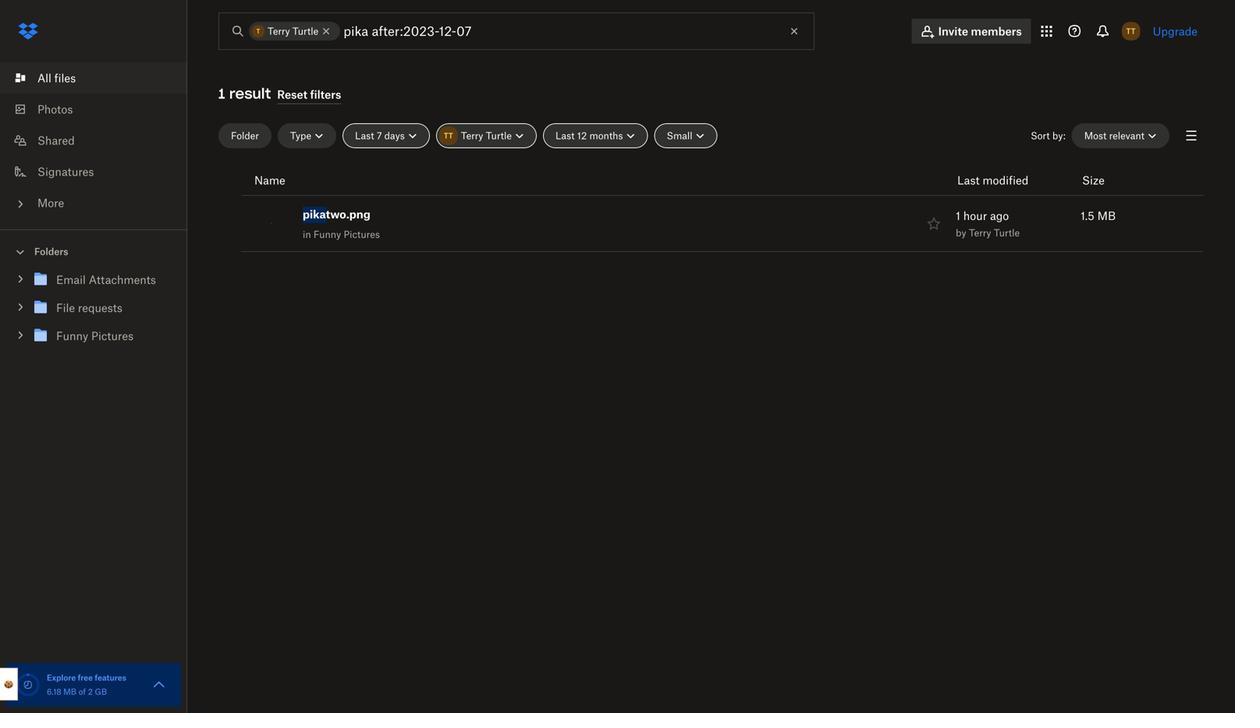 Task type: vqa. For each thing, say whether or not it's contained in the screenshot.
quota usage progress bar at the left
no



Task type: describe. For each thing, give the bounding box(es) containing it.
name
[[254, 174, 285, 187]]

signatures
[[37, 165, 94, 178]]

relevant
[[1109, 130, 1145, 142]]

Search for content from "Terry Turtle" text field
[[344, 22, 782, 41]]

two.
[[326, 208, 349, 221]]

funny pictures
[[56, 329, 134, 343]]

reset filters button
[[277, 85, 341, 104]]

in funny pictures link
[[303, 229, 380, 240]]

explore free features 6.18 mb of 2 gb
[[47, 673, 126, 697]]

most relevant button
[[1072, 123, 1170, 148]]

list containing all files
[[0, 53, 187, 229]]

1 for 1 result
[[219, 85, 225, 103]]

mb inside explore free features 6.18 mb of 2 gb
[[63, 687, 76, 697]]

files
[[54, 71, 76, 85]]

most
[[1085, 130, 1107, 142]]

6.18
[[47, 687, 61, 697]]

by:
[[1053, 130, 1066, 142]]

of
[[79, 687, 86, 697]]

modified
[[983, 174, 1029, 187]]

1 horizontal spatial mb
[[1098, 209, 1116, 222]]

email attachments
[[56, 273, 156, 286]]

result
[[229, 85, 271, 103]]

last 12 months
[[556, 130, 623, 142]]

folder
[[231, 130, 259, 142]]

2
[[88, 687, 93, 697]]

funny inside name pikatwo.png, last modified 12/14/2023 4:09 pm, size 1.5 mb, element
[[314, 229, 341, 240]]

last for last modified
[[958, 174, 980, 187]]

gb
[[95, 687, 107, 697]]

all files
[[37, 71, 76, 85]]

features
[[95, 673, 126, 683]]

more image
[[12, 196, 28, 212]]

7
[[377, 130, 382, 142]]

by
[[956, 227, 967, 239]]

add to starred image
[[925, 214, 943, 233]]

png
[[349, 208, 371, 221]]

1.5 mb
[[1081, 209, 1116, 222]]

1 hour ago by terry turtle
[[956, 209, 1020, 239]]

hour
[[964, 209, 987, 222]]

terry inside 1 hour ago by terry turtle
[[969, 227, 991, 239]]

members
[[971, 25, 1022, 38]]

/funny pictures/pikatwo.png image
[[271, 223, 272, 224]]

funny pictures link
[[31, 326, 175, 347]]

0 vertical spatial terry
[[268, 25, 290, 37]]

sort by:
[[1031, 130, 1066, 142]]

folder button
[[219, 123, 271, 148]]

file requests
[[56, 301, 122, 314]]

type button
[[278, 123, 336, 148]]

1 horizontal spatial terry
[[461, 130, 483, 142]]

reset
[[277, 88, 308, 101]]

sort
[[1031, 130, 1050, 142]]

filters
[[310, 88, 341, 101]]

turtle inside 1 hour ago by terry turtle
[[994, 227, 1020, 239]]

folders
[[34, 246, 68, 258]]

in funny pictures
[[303, 229, 380, 240]]

file requests link
[[31, 298, 175, 319]]

group containing email attachments
[[0, 263, 187, 362]]

pictures inside name pikatwo.png, last modified 12/14/2023 4:09 pm, size 1.5 mb, element
[[344, 229, 380, 240]]



Task type: locate. For each thing, give the bounding box(es) containing it.
signatures link
[[12, 156, 187, 187]]

most relevant
[[1085, 130, 1145, 142]]

pika
[[303, 208, 326, 221]]

1 vertical spatial turtle
[[486, 130, 512, 142]]

invite
[[938, 25, 968, 38]]

0 vertical spatial pictures
[[344, 229, 380, 240]]

all
[[37, 71, 51, 85]]

terry right days
[[461, 130, 483, 142]]

terry
[[268, 25, 290, 37], [461, 130, 483, 142], [969, 227, 991, 239]]

1 horizontal spatial 1
[[956, 209, 961, 222]]

0 horizontal spatial tt
[[444, 131, 453, 140]]

funny down file
[[56, 329, 88, 343]]

last for last 7 days
[[355, 130, 374, 142]]

2 vertical spatial terry
[[969, 227, 991, 239]]

name pikatwo.png, last modified 12/14/2023 4:09 pm, size 1.5 mb, element
[[240, 196, 1204, 252]]

2 horizontal spatial terry
[[969, 227, 991, 239]]

1
[[219, 85, 225, 103], [956, 209, 961, 222]]

pika two. png
[[303, 208, 371, 221]]

1 vertical spatial tt
[[444, 131, 453, 140]]

0 horizontal spatial funny
[[56, 329, 88, 343]]

funny right in
[[314, 229, 341, 240]]

pictures inside 'group'
[[91, 329, 134, 343]]

tt
[[1127, 26, 1136, 36], [444, 131, 453, 140]]

1 left 'result'
[[219, 85, 225, 103]]

1 for 1 hour ago
[[956, 209, 961, 222]]

last modified
[[958, 174, 1029, 187]]

shared
[[37, 134, 75, 147]]

1 horizontal spatial pictures
[[344, 229, 380, 240]]

0 horizontal spatial turtle
[[293, 25, 319, 37]]

last
[[355, 130, 374, 142], [556, 130, 575, 142], [958, 174, 980, 187]]

tt inside "popup button"
[[1127, 26, 1136, 36]]

upgrade
[[1153, 25, 1198, 38]]

terry turtle
[[461, 130, 512, 142]]

pictures down png
[[344, 229, 380, 240]]

t
[[256, 27, 260, 35]]

days
[[384, 130, 405, 142]]

table
[[219, 165, 1204, 307]]

last for last 12 months
[[556, 130, 575, 142]]

photos
[[37, 103, 73, 116]]

1 horizontal spatial funny
[[314, 229, 341, 240]]

attachments
[[89, 273, 156, 286]]

dropbox image
[[12, 16, 44, 47]]

pictures down file requests link
[[91, 329, 134, 343]]

mb
[[1098, 209, 1116, 222], [63, 687, 76, 697]]

upgrade link
[[1153, 25, 1198, 38]]

type
[[290, 130, 311, 142]]

group
[[0, 263, 187, 362]]

mb right the 1.5 at the top of page
[[1098, 209, 1116, 222]]

table containing name
[[219, 165, 1204, 307]]

0 horizontal spatial pictures
[[91, 329, 134, 343]]

email attachments link
[[31, 270, 175, 291]]

last inside "popup button"
[[355, 130, 374, 142]]

12
[[577, 130, 587, 142]]

1 vertical spatial pictures
[[91, 329, 134, 343]]

last 7 days
[[355, 130, 405, 142]]

all files link
[[12, 62, 187, 94]]

tt left upgrade
[[1127, 26, 1136, 36]]

0 vertical spatial tt
[[1127, 26, 1136, 36]]

pictures
[[344, 229, 380, 240], [91, 329, 134, 343]]

last 12 months button
[[543, 123, 648, 148]]

1 vertical spatial 1
[[956, 209, 961, 222]]

1 inside 1 hour ago by terry turtle
[[956, 209, 961, 222]]

1.5
[[1081, 209, 1095, 222]]

last up hour
[[958, 174, 980, 187]]

0 vertical spatial mb
[[1098, 209, 1116, 222]]

invite members
[[938, 25, 1022, 38]]

1 horizontal spatial tt
[[1127, 26, 1136, 36]]

in
[[303, 229, 311, 240]]

0 vertical spatial 1
[[219, 85, 225, 103]]

photos link
[[12, 94, 187, 125]]

1 horizontal spatial last
[[556, 130, 575, 142]]

all files list item
[[0, 62, 187, 94]]

0 horizontal spatial 1
[[219, 85, 225, 103]]

invite members button
[[912, 19, 1031, 44]]

size
[[1082, 174, 1105, 187]]

0 horizontal spatial mb
[[63, 687, 76, 697]]

folders button
[[0, 240, 187, 263]]

0 horizontal spatial last
[[355, 130, 374, 142]]

turtle
[[293, 25, 319, 37], [486, 130, 512, 142], [994, 227, 1020, 239]]

0 vertical spatial turtle
[[293, 25, 319, 37]]

months
[[590, 130, 623, 142]]

tt left terry turtle
[[444, 131, 453, 140]]

1 left hour
[[956, 209, 961, 222]]

mb left of
[[63, 687, 76, 697]]

last left the 7
[[355, 130, 374, 142]]

quota usage element
[[16, 673, 41, 698]]

email
[[56, 273, 86, 286]]

file
[[56, 301, 75, 314]]

1 vertical spatial funny
[[56, 329, 88, 343]]

2 horizontal spatial turtle
[[994, 227, 1020, 239]]

small
[[667, 130, 693, 142]]

2 horizontal spatial last
[[958, 174, 980, 187]]

1 horizontal spatial turtle
[[486, 130, 512, 142]]

t terry turtle
[[256, 25, 319, 37]]

small button
[[654, 123, 718, 148]]

explore
[[47, 673, 76, 683]]

terry down hour
[[969, 227, 991, 239]]

0 vertical spatial funny
[[314, 229, 341, 240]]

0 horizontal spatial terry
[[268, 25, 290, 37]]

shared link
[[12, 125, 187, 156]]

tt button
[[1119, 19, 1144, 44]]

last 7 days button
[[343, 123, 430, 148]]

2 vertical spatial turtle
[[994, 227, 1020, 239]]

free
[[78, 673, 93, 683]]

more
[[37, 196, 64, 210]]

1 result reset filters
[[219, 85, 341, 103]]

requests
[[78, 301, 122, 314]]

1 vertical spatial terry
[[461, 130, 483, 142]]

ago
[[990, 209, 1009, 222]]

funny
[[314, 229, 341, 240], [56, 329, 88, 343]]

list
[[0, 53, 187, 229]]

terry right t
[[268, 25, 290, 37]]

last left "12" at top left
[[556, 130, 575, 142]]

1 vertical spatial mb
[[63, 687, 76, 697]]

last inside dropdown button
[[556, 130, 575, 142]]



